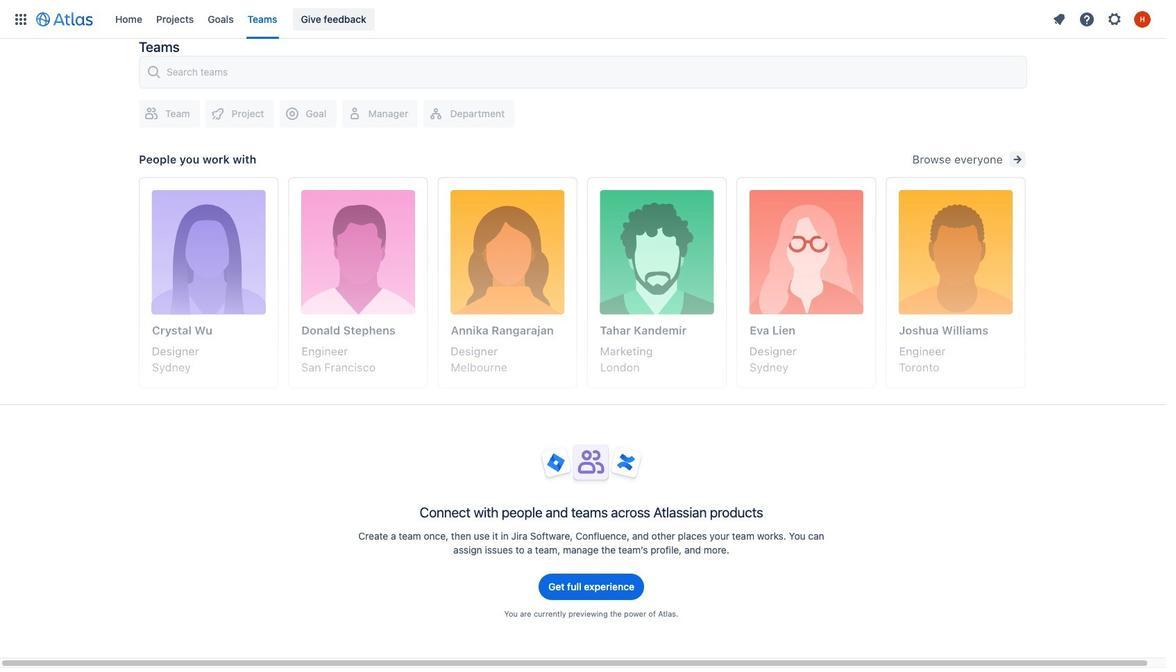 Task type: vqa. For each thing, say whether or not it's contained in the screenshot.
top element
yes



Task type: locate. For each thing, give the bounding box(es) containing it.
search teams image
[[146, 64, 162, 81]]

account image
[[1134, 11, 1151, 27]]

banner
[[0, 0, 1166, 39]]

notifications image
[[1051, 11, 1068, 27]]

help icon image
[[1079, 11, 1095, 27]]

top element
[[8, 0, 1047, 39]]

Search teams field
[[162, 60, 1020, 85]]

list
[[108, 0, 1047, 39], [1047, 8, 1158, 30]]



Task type: describe. For each thing, give the bounding box(es) containing it.
switch to... image
[[12, 11, 29, 27]]

settings image
[[1106, 11, 1123, 27]]



